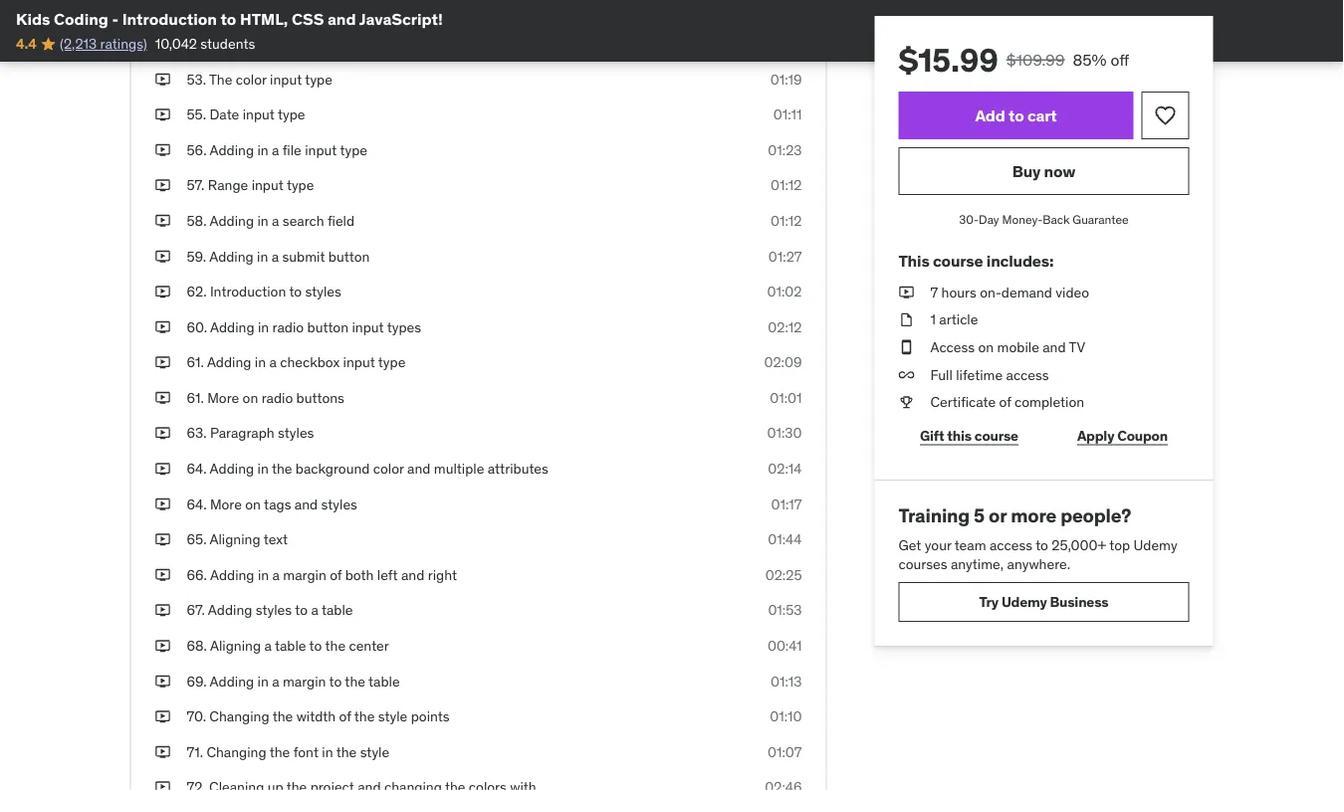 Task type: locate. For each thing, give the bounding box(es) containing it.
a down the 'text'
[[272, 566, 280, 584]]

67.
[[187, 602, 205, 620]]

aligning right 68.
[[210, 637, 261, 655]]

2 61. from the top
[[187, 389, 204, 407]]

article
[[940, 311, 979, 329]]

1 vertical spatial aligning
[[210, 637, 261, 655]]

1 vertical spatial 61.
[[187, 389, 204, 407]]

color right background
[[373, 460, 404, 478]]

adding right 58.
[[210, 212, 254, 230]]

a left submit
[[272, 247, 279, 265]]

2 horizontal spatial table
[[369, 673, 400, 691]]

64. for 64. adding in the background color and multiple attributes
[[187, 460, 207, 478]]

a up the 61. more on radio buttons
[[269, 354, 277, 372]]

xsmall image for 53. the color input type
[[155, 70, 171, 89]]

in down 68. aligning a table to the center at the bottom
[[257, 673, 269, 691]]

1
[[931, 311, 936, 329]]

changing right 71.
[[207, 744, 267, 762]]

more
[[1011, 504, 1057, 528]]

55.
[[187, 105, 206, 123]]

certificate
[[931, 393, 996, 411]]

a left the file
[[272, 141, 279, 159]]

introduction up 10,042
[[122, 8, 217, 29]]

type up the file
[[278, 105, 305, 123]]

0 vertical spatial table
[[322, 602, 353, 620]]

of right the witdth
[[339, 708, 351, 726]]

to up anywhere.
[[1036, 536, 1049, 554]]

table up 69. adding in a margin to the table
[[275, 637, 306, 655]]

61. more on radio buttons
[[187, 389, 345, 407]]

margin
[[283, 566, 326, 584], [283, 673, 326, 691]]

table
[[322, 602, 353, 620], [275, 637, 306, 655], [369, 673, 400, 691]]

kids
[[16, 8, 50, 29]]

0 vertical spatial aligning
[[210, 531, 261, 549]]

add to cart
[[976, 105, 1057, 125]]

1 vertical spatial introduction
[[210, 283, 286, 301]]

button up checkbox
[[307, 318, 349, 336]]

0 vertical spatial style
[[378, 708, 408, 726]]

85%
[[1073, 49, 1107, 70]]

56. adding in a file input type
[[187, 141, 367, 159]]

10,042 students
[[155, 35, 255, 53]]

the left 'center'
[[325, 637, 346, 655]]

7
[[931, 283, 938, 301]]

0 horizontal spatial udemy
[[1002, 593, 1047, 611]]

table down 66. adding in a margin of both left and right
[[322, 602, 353, 620]]

access on mobile and tv
[[931, 338, 1086, 356]]

coupon
[[1118, 427, 1168, 445]]

0 vertical spatial radio
[[273, 318, 304, 336]]

radio for buttons
[[262, 389, 293, 407]]

0 horizontal spatial color
[[236, 70, 267, 88]]

and right left
[[401, 566, 425, 584]]

2 vertical spatial of
[[339, 708, 351, 726]]

0 vertical spatial more
[[207, 389, 239, 407]]

to inside training 5 or more people? get your team access to 25,000+ top udemy courses anytime, anywhere.
[[1036, 536, 1049, 554]]

adding for 59.
[[209, 247, 254, 265]]

0 vertical spatial 64.
[[187, 460, 207, 478]]

1 vertical spatial changing
[[207, 744, 267, 762]]

buttons
[[296, 389, 345, 407]]

xsmall image
[[155, 34, 171, 54], [155, 105, 171, 124], [155, 176, 171, 195], [899, 283, 915, 302], [899, 310, 915, 330], [155, 318, 171, 337], [155, 424, 171, 444], [155, 495, 171, 514], [155, 566, 171, 585], [155, 743, 171, 763], [155, 779, 171, 791]]

70.
[[187, 708, 206, 726]]

64. up 65.
[[187, 495, 207, 513]]

in right font
[[322, 744, 333, 762]]

right
[[428, 566, 457, 584]]

01:19
[[771, 70, 802, 88]]

1 vertical spatial 01:12
[[771, 212, 802, 230]]

00:41
[[768, 637, 802, 655]]

58. adding in a search field
[[187, 212, 355, 230]]

style down 70. changing the witdth of the style points
[[360, 744, 390, 762]]

xsmall image for 70. changing the witdth of the style points
[[155, 708, 171, 727]]

$109.99
[[1007, 49, 1065, 70]]

2 64. from the top
[[187, 495, 207, 513]]

0 vertical spatial the
[[209, 35, 232, 52]]

adding
[[210, 141, 254, 159], [210, 212, 254, 230], [209, 247, 254, 265], [210, 318, 255, 336], [207, 354, 251, 372], [210, 460, 254, 478], [210, 566, 254, 584], [208, 602, 252, 620], [210, 673, 254, 691]]

1 61. from the top
[[187, 354, 204, 372]]

tags
[[264, 495, 291, 513]]

0 vertical spatial on
[[979, 338, 994, 356]]

udemy inside training 5 or more people? get your team access to 25,000+ top udemy courses anytime, anywhere.
[[1134, 536, 1178, 554]]

0 vertical spatial introduction
[[122, 8, 217, 29]]

1 vertical spatial margin
[[283, 673, 326, 691]]

aligning right 65.
[[210, 531, 261, 549]]

69.
[[187, 673, 207, 691]]

types
[[387, 318, 421, 336]]

access down mobile
[[1007, 366, 1049, 384]]

0 vertical spatial color
[[236, 70, 267, 88]]

61. down 60.
[[187, 354, 204, 372]]

adding right 59.
[[209, 247, 254, 265]]

wishlist image
[[1154, 104, 1178, 127]]

1 vertical spatial radio
[[262, 389, 293, 407]]

10,042
[[155, 35, 197, 53]]

adding down 60.
[[207, 354, 251, 372]]

introduction down 59. adding in a submit button
[[210, 283, 286, 301]]

1 vertical spatial more
[[210, 495, 242, 513]]

try udemy business
[[980, 593, 1109, 611]]

type down types
[[378, 354, 406, 372]]

xsmall image for 61. adding in a checkbox input type
[[155, 353, 171, 373]]

01:12 for 57. range input type
[[771, 176, 802, 194]]

of left both
[[330, 566, 342, 584]]

1 horizontal spatial color
[[373, 460, 404, 478]]

the right font
[[336, 744, 357, 762]]

to up 69. adding in a margin to the table
[[309, 637, 322, 655]]

input up the 58. adding in a search field
[[252, 176, 284, 194]]

the right 53.
[[209, 70, 233, 88]]

a down '67. adding styles to a table'
[[264, 637, 272, 655]]

input right the file
[[305, 141, 337, 159]]

margin up the witdth
[[283, 673, 326, 691]]

password
[[236, 35, 296, 52]]

students
[[201, 35, 255, 53]]

a for 59.
[[272, 247, 279, 265]]

a for 58.
[[272, 212, 279, 230]]

1 vertical spatial style
[[360, 744, 390, 762]]

64.
[[187, 460, 207, 478], [187, 495, 207, 513]]

1 horizontal spatial table
[[322, 602, 353, 620]]

changing right '70.'
[[210, 708, 269, 726]]

64. for 64. more on tags and styles
[[187, 495, 207, 513]]

adding right 56.
[[210, 141, 254, 159]]

in left the file
[[257, 141, 269, 159]]

the for 52.
[[209, 35, 232, 52]]

radio
[[273, 318, 304, 336], [262, 389, 293, 407]]

or
[[989, 504, 1007, 528]]

to up 68. aligning a table to the center at the bottom
[[295, 602, 308, 620]]

changing for 70.
[[210, 708, 269, 726]]

1 vertical spatial the
[[209, 70, 233, 88]]

on for 01:01
[[243, 389, 258, 407]]

of
[[1000, 393, 1012, 411], [330, 566, 342, 584], [339, 708, 351, 726]]

7 hours on-demand video
[[931, 283, 1090, 301]]

xsmall image for 68. aligning a table to the center
[[155, 637, 171, 656]]

01:27
[[769, 247, 802, 265]]

adding for 56.
[[210, 141, 254, 159]]

xsmall image for 62. introduction to styles
[[155, 282, 171, 302]]

on left tags
[[245, 495, 261, 513]]

on up 63. paragraph styles
[[243, 389, 258, 407]]

65.
[[187, 531, 207, 549]]

course inside gift this course link
[[975, 427, 1019, 445]]

more up '65. aligning text'
[[210, 495, 242, 513]]

a for 61.
[[269, 354, 277, 372]]

in up '67. adding styles to a table'
[[258, 566, 269, 584]]

0 vertical spatial udemy
[[1134, 536, 1178, 554]]

full lifetime access
[[931, 366, 1049, 384]]

in down '57. range input type' on the left top of the page
[[257, 212, 269, 230]]

udemy right top
[[1134, 536, 1178, 554]]

xsmall image for 61. more on radio buttons
[[155, 389, 171, 408]]

61. up the 63.
[[187, 389, 204, 407]]

input right checkbox
[[343, 354, 375, 372]]

in for 59.
[[257, 247, 268, 265]]

1 vertical spatial course
[[975, 427, 1019, 445]]

buy now
[[1013, 161, 1076, 181]]

2 01:12 from the top
[[771, 212, 802, 230]]

in down 62. introduction to styles
[[258, 318, 269, 336]]

of down full lifetime access
[[1000, 393, 1012, 411]]

course up hours
[[933, 251, 984, 271]]

1 64. from the top
[[187, 460, 207, 478]]

01:12 up 01:27
[[771, 212, 802, 230]]

aligning
[[210, 531, 261, 549], [210, 637, 261, 655]]

64. down the 63.
[[187, 460, 207, 478]]

access down "or"
[[990, 536, 1033, 554]]

button
[[329, 247, 370, 265], [307, 318, 349, 336]]

1 vertical spatial on
[[243, 389, 258, 407]]

in up 62. introduction to styles
[[257, 247, 268, 265]]

more for 61.
[[207, 389, 239, 407]]

style
[[378, 708, 408, 726], [360, 744, 390, 762]]

in up 64. more on tags and styles
[[258, 460, 269, 478]]

61. for 61. adding in a checkbox input type
[[187, 354, 204, 372]]

css
[[292, 8, 324, 29]]

field
[[328, 212, 355, 230]]

the right the witdth
[[354, 708, 375, 726]]

57.
[[187, 176, 205, 194]]

paragraph
[[210, 425, 275, 442]]

57. range input type
[[187, 176, 314, 194]]

01:12 down 01:23
[[771, 176, 802, 194]]

1 the from the top
[[209, 35, 232, 52]]

the right 52.
[[209, 35, 232, 52]]

0 horizontal spatial table
[[275, 637, 306, 655]]

xsmall image for 69. adding in a margin to the table
[[155, 672, 171, 692]]

radio up 61. adding in a checkbox input type
[[273, 318, 304, 336]]

in up the 61. more on radio buttons
[[255, 354, 266, 372]]

52.
[[187, 35, 206, 52]]

adding right 60.
[[210, 318, 255, 336]]

0 vertical spatial 01:12
[[771, 176, 802, 194]]

a down 68. aligning a table to the center at the bottom
[[272, 673, 279, 691]]

more up paragraph
[[207, 389, 239, 407]]

more
[[207, 389, 239, 407], [210, 495, 242, 513]]

adding right 69.
[[210, 673, 254, 691]]

52. the password input type
[[187, 35, 361, 52]]

adding right 67.
[[208, 602, 252, 620]]

styles down buttons
[[278, 425, 314, 442]]

on up full lifetime access
[[979, 338, 994, 356]]

changing for 71.
[[207, 744, 267, 762]]

xsmall image
[[155, 0, 171, 18], [155, 70, 171, 89], [155, 140, 171, 160], [155, 211, 171, 231], [155, 247, 171, 266], [155, 282, 171, 302], [899, 338, 915, 357], [155, 353, 171, 373], [899, 365, 915, 385], [155, 389, 171, 408], [899, 393, 915, 412], [155, 459, 171, 479], [155, 530, 171, 550], [155, 601, 171, 621], [155, 637, 171, 656], [155, 672, 171, 692], [155, 708, 171, 727]]

radio down 61. adding in a checkbox input type
[[262, 389, 293, 407]]

courses
[[899, 556, 948, 574]]

in for 60.
[[258, 318, 269, 336]]

the left font
[[270, 744, 290, 762]]

adding for 60.
[[210, 318, 255, 336]]

xsmall image for 59. adding in a submit button
[[155, 247, 171, 266]]

add to cart button
[[899, 92, 1134, 139]]

color
[[236, 70, 267, 88], [373, 460, 404, 478]]

anytime,
[[951, 556, 1004, 574]]

0 vertical spatial 61.
[[187, 354, 204, 372]]

53. the color input type
[[187, 70, 333, 88]]

0 vertical spatial changing
[[210, 708, 269, 726]]

64. more on tags and styles
[[187, 495, 357, 513]]

a left search
[[272, 212, 279, 230]]

and left tv
[[1043, 338, 1066, 356]]

course
[[933, 251, 984, 271], [975, 427, 1019, 445]]

01:02
[[767, 283, 802, 301]]

xsmall image for 65. aligning text
[[155, 530, 171, 550]]

more for 64.
[[210, 495, 242, 513]]

1 vertical spatial 64.
[[187, 495, 207, 513]]

the
[[209, 35, 232, 52], [209, 70, 233, 88]]

changing
[[210, 708, 269, 726], [207, 744, 267, 762]]

range
[[208, 176, 248, 194]]

2 vertical spatial on
[[245, 495, 261, 513]]

a down 66. adding in a margin of both left and right
[[311, 602, 318, 620]]

adding down paragraph
[[210, 460, 254, 478]]

1 01:12 from the top
[[771, 176, 802, 194]]

01:23
[[768, 141, 802, 159]]

button down field
[[329, 247, 370, 265]]

61.
[[187, 354, 204, 372], [187, 389, 204, 407]]

input down 52. the password input type
[[270, 70, 302, 88]]

on for 01:17
[[245, 495, 261, 513]]

the for 53.
[[209, 70, 233, 88]]

2 aligning from the top
[[210, 637, 261, 655]]

in for 64.
[[258, 460, 269, 478]]

course down certificate of completion
[[975, 427, 1019, 445]]

tv
[[1069, 338, 1086, 356]]

to left "cart"
[[1009, 105, 1024, 125]]

1 aligning from the top
[[210, 531, 261, 549]]

60. adding in radio button input types
[[187, 318, 421, 336]]

2 the from the top
[[209, 70, 233, 88]]

introduction
[[122, 8, 217, 29], [210, 283, 286, 301]]

this course includes:
[[899, 251, 1054, 271]]

1 vertical spatial udemy
[[1002, 593, 1047, 611]]

56.
[[187, 141, 207, 159]]

udemy right try
[[1002, 593, 1047, 611]]

xsmall image for 56. adding in a file input type
[[155, 140, 171, 160]]

61. for 61. more on radio buttons
[[187, 389, 204, 407]]

table down 'center'
[[369, 673, 400, 691]]

in for 69.
[[257, 673, 269, 691]]

a for 56.
[[272, 141, 279, 159]]

adding right the 66.
[[210, 566, 254, 584]]

color up 55. date input type
[[236, 70, 267, 88]]

margin down the 'text'
[[283, 566, 326, 584]]

1 vertical spatial button
[[307, 318, 349, 336]]

0 vertical spatial margin
[[283, 566, 326, 584]]

1 vertical spatial table
[[275, 637, 306, 655]]

1 vertical spatial access
[[990, 536, 1033, 554]]

1 horizontal spatial udemy
[[1134, 536, 1178, 554]]



Task type: vqa. For each thing, say whether or not it's contained in the screenshot.
Software corresponding to Software Development Tools
no



Task type: describe. For each thing, give the bounding box(es) containing it.
background
[[296, 460, 370, 478]]

02:09
[[764, 354, 802, 372]]

0 vertical spatial course
[[933, 251, 984, 271]]

styles up 60. adding in radio button input types at the left of page
[[305, 283, 341, 301]]

submit
[[282, 247, 325, 265]]

access
[[931, 338, 975, 356]]

radio for button
[[273, 318, 304, 336]]

apply
[[1078, 427, 1115, 445]]

adding for 61.
[[207, 354, 251, 372]]

in for 61.
[[255, 354, 266, 372]]

access inside training 5 or more people? get your team access to 25,000+ top udemy courses anytime, anywhere.
[[990, 536, 1033, 554]]

-
[[112, 8, 119, 29]]

back
[[1043, 212, 1070, 227]]

and right tags
[[295, 495, 318, 513]]

and left multiple
[[407, 460, 431, 478]]

01:30
[[767, 425, 802, 442]]

the up tags
[[272, 460, 292, 478]]

62. introduction to styles
[[187, 283, 341, 301]]

attributes
[[488, 460, 549, 478]]

kids coding - introduction to html, css and javascript!
[[16, 8, 443, 29]]

search
[[283, 212, 324, 230]]

training 5 or more people? get your team access to 25,000+ top udemy courses anytime, anywhere.
[[899, 504, 1178, 574]]

file
[[283, 141, 302, 159]]

02:14
[[768, 460, 802, 478]]

02:12
[[768, 318, 802, 336]]

training
[[899, 504, 970, 528]]

people?
[[1061, 504, 1132, 528]]

business
[[1050, 593, 1109, 611]]

and right css
[[328, 8, 356, 29]]

a for 69.
[[272, 673, 279, 691]]

adding for 66.
[[210, 566, 254, 584]]

01:11
[[774, 105, 802, 123]]

adding for 64.
[[210, 460, 254, 478]]

center
[[349, 637, 389, 655]]

01:44
[[768, 531, 802, 549]]

the down 'center'
[[345, 673, 366, 691]]

type down 52. the password input type
[[305, 70, 333, 88]]

55. date input type
[[187, 105, 305, 123]]

styles down background
[[321, 495, 357, 513]]

01:01
[[770, 389, 802, 407]]

0 vertical spatial access
[[1007, 366, 1049, 384]]

adding for 58.
[[210, 212, 254, 230]]

style for 71. changing the font in the style
[[360, 744, 390, 762]]

your
[[925, 536, 952, 554]]

includes:
[[987, 251, 1054, 271]]

$15.99 $109.99 85% off
[[899, 40, 1130, 80]]

64. adding in the background color and multiple attributes
[[187, 460, 549, 478]]

xsmall image for 67. adding styles to a table
[[155, 601, 171, 621]]

styles up 68. aligning a table to the center at the bottom
[[256, 602, 292, 620]]

in for 56.
[[257, 141, 269, 159]]

margin for of
[[283, 566, 326, 584]]

4.4
[[16, 35, 36, 53]]

completion
[[1015, 393, 1085, 411]]

in for 66.
[[258, 566, 269, 584]]

font
[[293, 744, 319, 762]]

apply coupon button
[[1056, 416, 1190, 456]]

style for 70. changing the witdth of the style points
[[378, 708, 408, 726]]

66.
[[187, 566, 207, 584]]

the left the witdth
[[273, 708, 293, 726]]

66. adding in a margin of both left and right
[[187, 566, 457, 584]]

input left types
[[352, 318, 384, 336]]

0 vertical spatial of
[[1000, 393, 1012, 411]]

cart
[[1028, 105, 1057, 125]]

ratings)
[[100, 35, 147, 53]]

lifetime
[[956, 366, 1003, 384]]

adding for 69.
[[210, 673, 254, 691]]

day
[[979, 212, 1000, 227]]

input right date
[[243, 105, 275, 123]]

to up 70. changing the witdth of the style points
[[329, 673, 342, 691]]

to down submit
[[289, 283, 302, 301]]

58.
[[187, 212, 207, 230]]

full
[[931, 366, 953, 384]]

30-
[[959, 212, 979, 227]]

apply coupon
[[1078, 427, 1168, 445]]

59. adding in a submit button
[[187, 247, 370, 265]]

in for 58.
[[257, 212, 269, 230]]

63. paragraph styles
[[187, 425, 314, 442]]

type down javascript!
[[334, 35, 361, 52]]

gift this course link
[[899, 416, 1040, 456]]

input down css
[[299, 35, 331, 52]]

to up students
[[221, 8, 236, 29]]

xsmall image for 58. adding in a search field
[[155, 211, 171, 231]]

1 article
[[931, 311, 979, 329]]

gift
[[920, 427, 945, 445]]

5
[[974, 504, 985, 528]]

buy now button
[[899, 147, 1190, 195]]

try
[[980, 593, 999, 611]]

hours
[[942, 283, 977, 301]]

25,000+
[[1052, 536, 1107, 554]]

buy
[[1013, 161, 1041, 181]]

margin for to
[[283, 673, 326, 691]]

70. changing the witdth of the style points
[[187, 708, 450, 726]]

01:12 for 58. adding in a search field
[[771, 212, 802, 230]]

this
[[899, 251, 930, 271]]

mobile
[[998, 338, 1040, 356]]

67. adding styles to a table
[[187, 602, 353, 620]]

69. adding in a margin to the table
[[187, 673, 400, 691]]

this
[[948, 427, 972, 445]]

aligning for 65.
[[210, 531, 261, 549]]

02:25
[[766, 566, 802, 584]]

points
[[411, 708, 450, 726]]

demand
[[1002, 283, 1053, 301]]

0 vertical spatial button
[[329, 247, 370, 265]]

62.
[[187, 283, 207, 301]]

30-day money-back guarantee
[[959, 212, 1129, 227]]

off
[[1111, 49, 1130, 70]]

1 vertical spatial color
[[373, 460, 404, 478]]

xsmall image for 64. adding in the background color and multiple attributes
[[155, 459, 171, 479]]

a for 66.
[[272, 566, 280, 584]]

witdth
[[296, 708, 336, 726]]

type up search
[[287, 176, 314, 194]]

javascript!
[[359, 8, 443, 29]]

1 vertical spatial of
[[330, 566, 342, 584]]

both
[[345, 566, 374, 584]]

63.
[[187, 425, 207, 442]]

to inside button
[[1009, 105, 1024, 125]]

on-
[[980, 283, 1002, 301]]

59.
[[187, 247, 206, 265]]

65. aligning text
[[187, 531, 288, 549]]

2 vertical spatial table
[[369, 673, 400, 691]]

01:10
[[770, 708, 802, 726]]

aligning for 68.
[[210, 637, 261, 655]]

adding for 67.
[[208, 602, 252, 620]]

certificate of completion
[[931, 393, 1085, 411]]

type right the file
[[340, 141, 367, 159]]



